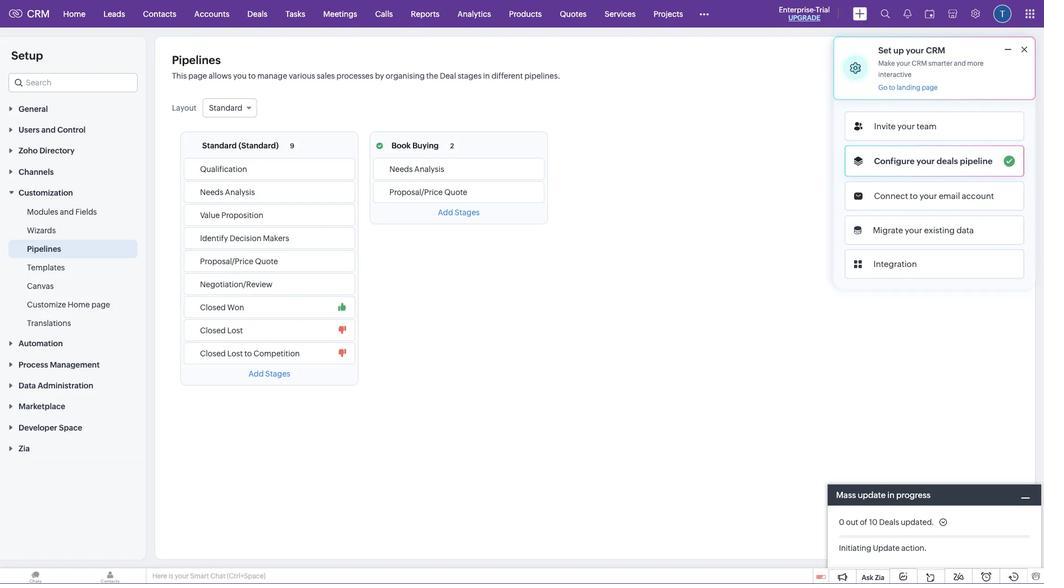 Task type: vqa. For each thing, say whether or not it's contained in the screenshot.
the bottommost Refer CRM Videos link
no



Task type: describe. For each thing, give the bounding box(es) containing it.
smart
[[190, 572, 209, 580]]

10
[[869, 518, 878, 527]]

administration
[[38, 381, 93, 390]]

new
[[955, 103, 972, 112]]

action.
[[902, 544, 927, 553]]

templates link
[[27, 262, 65, 273]]

leads link
[[95, 0, 134, 27]]

your right is
[[175, 572, 189, 580]]

team
[[917, 121, 937, 131]]

update
[[873, 544, 900, 553]]

zoho directory
[[19, 146, 75, 155]]

calendar image
[[925, 9, 935, 18]]

management
[[50, 360, 100, 369]]

customize
[[27, 300, 66, 309]]

1 vertical spatial proposal/price quote
[[200, 257, 278, 266]]

contacts link
[[134, 0, 185, 27]]

services link
[[596, 0, 645, 27]]

deal
[[440, 71, 456, 80]]

users and control
[[19, 125, 86, 134]]

home inside customization region
[[68, 300, 90, 309]]

0 vertical spatial crm
[[27, 8, 50, 20]]

0 horizontal spatial needs
[[200, 187, 223, 196]]

0 vertical spatial proposal/price quote
[[390, 187, 468, 196]]

0
[[839, 518, 845, 527]]

profile element
[[987, 0, 1019, 27]]

deals inside deals link
[[247, 9, 268, 18]]

developer space button
[[0, 417, 146, 438]]

1 horizontal spatial proposal/price
[[390, 187, 443, 196]]

configure
[[874, 156, 915, 166]]

reports
[[411, 9, 440, 18]]

ask
[[862, 574, 874, 581]]

chats image
[[0, 568, 71, 584]]

0 vertical spatial needs
[[390, 164, 413, 173]]

identify
[[200, 234, 228, 243]]

search element
[[874, 0, 897, 28]]

process management button
[[0, 354, 146, 375]]

contacts
[[143, 9, 176, 18]]

customization
[[19, 188, 73, 197]]

landing
[[897, 84, 921, 91]]

different
[[492, 71, 523, 80]]

help image
[[984, 56, 993, 66]]

competition
[[254, 349, 300, 358]]

account
[[962, 191, 994, 201]]

reports link
[[402, 0, 449, 27]]

page inside set up your crm make your crm smarter and more interactive go to landing page
[[922, 84, 938, 91]]

signals element
[[897, 0, 918, 28]]

meetings
[[323, 9, 357, 18]]

your right migrate
[[905, 225, 923, 235]]

set up your crm make your crm smarter and more interactive go to landing page
[[879, 45, 984, 91]]

customization button
[[0, 182, 146, 203]]

accounts
[[194, 9, 230, 18]]

by
[[375, 71, 384, 80]]

Pipeline Name text field
[[202, 141, 279, 150]]

updated.
[[901, 518, 934, 527]]

1 vertical spatial zia
[[875, 574, 885, 581]]

tasks
[[285, 9, 305, 18]]

0 vertical spatial analysis
[[414, 164, 444, 173]]

control
[[57, 125, 86, 134]]

your left team
[[898, 121, 915, 131]]

data
[[957, 225, 974, 235]]

progress
[[897, 490, 931, 500]]

closed lost
[[200, 326, 243, 335]]

new pipeline
[[955, 103, 1003, 112]]

create menu element
[[847, 0, 874, 27]]

Pipeline Name text field
[[392, 141, 439, 150]]

general button
[[0, 98, 146, 119]]

standard
[[209, 103, 242, 112]]

trial
[[816, 5, 830, 14]]

value
[[200, 211, 220, 220]]

out
[[846, 518, 858, 527]]

qualification
[[200, 164, 247, 173]]

process management
[[19, 360, 100, 369]]

ask zia
[[862, 574, 885, 581]]

1 vertical spatial crm
[[926, 45, 946, 55]]

customization region
[[0, 203, 146, 333]]

Standard field
[[203, 98, 257, 117]]

invite
[[874, 121, 896, 131]]

space
[[59, 423, 82, 432]]

and for users and control
[[41, 125, 56, 134]]

analytics link
[[449, 0, 500, 27]]

meetings link
[[314, 0, 366, 27]]

existing
[[924, 225, 955, 235]]

mass
[[836, 490, 856, 500]]

templates
[[27, 263, 65, 272]]

stages for needs analysis
[[265, 369, 290, 378]]

translations
[[27, 319, 71, 328]]

interactive
[[879, 71, 912, 78]]

quotes
[[560, 9, 587, 18]]

1 vertical spatial quote
[[255, 257, 278, 266]]

add stages for needs analysis
[[249, 369, 290, 378]]

developer
[[19, 423, 57, 432]]

pipelines.
[[525, 71, 561, 80]]

modules
[[27, 207, 58, 216]]

new pipeline button
[[938, 98, 1014, 116]]

pipeline
[[960, 156, 993, 166]]

0 vertical spatial home
[[63, 9, 86, 18]]

page inside customization region
[[92, 300, 110, 309]]

0 vertical spatial in
[[483, 71, 490, 80]]

data administration button
[[0, 375, 146, 396]]

zoho
[[19, 146, 38, 155]]

here
[[152, 572, 167, 580]]

1 vertical spatial deals
[[879, 518, 899, 527]]

analytics
[[458, 9, 491, 18]]

customize home page link
[[27, 299, 110, 310]]

contacts image
[[75, 568, 146, 584]]

configure your deals pipeline
[[874, 156, 993, 166]]

signals image
[[904, 9, 912, 19]]

create menu image
[[853, 7, 867, 21]]

lost for closed lost to competition
[[227, 349, 243, 358]]

pipelines inside customization region
[[27, 244, 61, 253]]

data administration
[[19, 381, 93, 390]]

wizards link
[[27, 225, 56, 236]]

0 out of 10 deals updated.
[[839, 518, 934, 527]]

zia inside dropdown button
[[19, 444, 30, 453]]

initiating update action.
[[839, 544, 927, 553]]



Task type: locate. For each thing, give the bounding box(es) containing it.
users
[[19, 125, 40, 134]]

and inside dropdown button
[[41, 125, 56, 134]]

deals link
[[239, 0, 276, 27]]

1 horizontal spatial needs analysis
[[390, 164, 444, 173]]

deals
[[247, 9, 268, 18], [879, 518, 899, 527]]

0 vertical spatial and
[[954, 60, 966, 67]]

allows
[[209, 71, 232, 80]]

connect
[[874, 191, 908, 201]]

page right landing
[[922, 84, 938, 91]]

0 horizontal spatial analysis
[[225, 187, 255, 196]]

2 horizontal spatial page
[[922, 84, 938, 91]]

needs up value
[[200, 187, 223, 196]]

needs analysis down "qualification"
[[200, 187, 255, 196]]

calls
[[375, 9, 393, 18]]

your left email
[[920, 191, 937, 201]]

0 horizontal spatial stages
[[265, 369, 290, 378]]

migrate
[[873, 225, 903, 235]]

pipeline
[[973, 103, 1003, 112]]

and left fields
[[60, 207, 74, 216]]

in
[[483, 71, 490, 80], [888, 490, 895, 500]]

proposal/price down pipeline name text box
[[390, 187, 443, 196]]

in right update at the bottom right of page
[[888, 490, 895, 500]]

proposal/price quote down pipeline name text box
[[390, 187, 468, 196]]

0 horizontal spatial and
[[41, 125, 56, 134]]

1 vertical spatial stages
[[265, 369, 290, 378]]

2 vertical spatial crm
[[912, 60, 927, 67]]

chat
[[210, 572, 225, 580]]

to inside set up your crm make your crm smarter and more interactive go to landing page
[[889, 84, 896, 91]]

1 horizontal spatial page
[[188, 71, 207, 80]]

0 vertical spatial zia
[[19, 444, 30, 453]]

your
[[906, 45, 924, 55], [897, 60, 911, 67], [898, 121, 915, 131], [917, 156, 935, 166], [920, 191, 937, 201], [905, 225, 923, 235], [175, 572, 189, 580]]

home right customize
[[68, 300, 90, 309]]

decision
[[230, 234, 261, 243]]

1 lost from the top
[[227, 326, 243, 335]]

and
[[954, 60, 966, 67], [41, 125, 56, 134], [60, 207, 74, 216]]

lost down won
[[227, 326, 243, 335]]

process
[[19, 360, 48, 369]]

enterprise-trial upgrade
[[779, 5, 830, 22]]

deals right "10"
[[879, 518, 899, 527]]

needs analysis down pipeline name text box
[[390, 164, 444, 173]]

stages
[[458, 71, 482, 80]]

2 vertical spatial and
[[60, 207, 74, 216]]

mass update in progress
[[836, 490, 931, 500]]

various
[[289, 71, 315, 80]]

to right you
[[248, 71, 256, 80]]

9
[[290, 142, 294, 150]]

channels button
[[0, 161, 146, 182]]

1 vertical spatial needs
[[200, 187, 223, 196]]

Other Modules field
[[692, 5, 717, 23]]

the
[[426, 71, 438, 80]]

0 horizontal spatial needs analysis
[[200, 187, 255, 196]]

proposal/price up negotiation/review
[[200, 257, 253, 266]]

1 horizontal spatial stages
[[455, 208, 480, 217]]

enterprise-
[[779, 5, 816, 14]]

1 vertical spatial in
[[888, 490, 895, 500]]

accounts link
[[185, 0, 239, 27]]

profile image
[[994, 5, 1012, 23]]

zia
[[19, 444, 30, 453], [875, 574, 885, 581]]

directory
[[39, 146, 75, 155]]

1 vertical spatial proposal/price
[[200, 257, 253, 266]]

home link
[[54, 0, 95, 27]]

1 vertical spatial page
[[922, 84, 938, 91]]

1 vertical spatial needs analysis
[[200, 187, 255, 196]]

0 vertical spatial proposal/price
[[390, 187, 443, 196]]

closed for closed lost
[[200, 326, 226, 335]]

2 horizontal spatial and
[[954, 60, 966, 67]]

and for modules and fields
[[60, 207, 74, 216]]

1 horizontal spatial pipelines
[[172, 53, 221, 66]]

your down up
[[897, 60, 911, 67]]

this
[[172, 71, 187, 80]]

tasks link
[[276, 0, 314, 27]]

layout
[[172, 103, 197, 112]]

1 horizontal spatial proposal/price quote
[[390, 187, 468, 196]]

page up automation dropdown button
[[92, 300, 110, 309]]

migrate your existing data
[[873, 225, 974, 235]]

1 horizontal spatial add stages
[[438, 208, 480, 217]]

analysis up proposition
[[225, 187, 255, 196]]

your right up
[[906, 45, 924, 55]]

pipelines up this
[[172, 53, 221, 66]]

processes
[[337, 71, 374, 80]]

quote down 2
[[444, 187, 468, 196]]

1 vertical spatial closed
[[200, 326, 226, 335]]

crm left smarter
[[912, 60, 927, 67]]

needs down pipeline name text box
[[390, 164, 413, 173]]

stages for proposal/price quote
[[455, 208, 480, 217]]

users and control button
[[0, 119, 146, 140]]

None field
[[8, 73, 138, 92]]

and inside set up your crm make your crm smarter and more interactive go to landing page
[[954, 60, 966, 67]]

integration
[[874, 259, 917, 269]]

projects link
[[645, 0, 692, 27]]

identify decision makers
[[200, 234, 289, 243]]

1 horizontal spatial zia
[[875, 574, 885, 581]]

add stages for proposal/price quote
[[438, 208, 480, 217]]

lost for closed lost
[[227, 326, 243, 335]]

go
[[879, 84, 888, 91]]

0 vertical spatial pipelines
[[172, 53, 221, 66]]

3 closed from the top
[[200, 349, 226, 358]]

0 horizontal spatial page
[[92, 300, 110, 309]]

services
[[605, 9, 636, 18]]

manage
[[257, 71, 287, 80]]

add for quote
[[438, 208, 453, 217]]

page right this
[[188, 71, 207, 80]]

1 horizontal spatial needs
[[390, 164, 413, 173]]

2 vertical spatial closed
[[200, 349, 226, 358]]

to right go
[[889, 84, 896, 91]]

to left 'competition'
[[244, 349, 252, 358]]

closed down closed lost at the left of page
[[200, 349, 226, 358]]

quote down makers
[[255, 257, 278, 266]]

marketplace
[[19, 402, 65, 411]]

1 closed from the top
[[200, 303, 226, 312]]

setup
[[11, 49, 43, 62]]

search image
[[881, 9, 890, 19]]

proposal/price quote
[[390, 187, 468, 196], [200, 257, 278, 266]]

1 horizontal spatial and
[[60, 207, 74, 216]]

smarter
[[929, 60, 953, 67]]

0 horizontal spatial add
[[249, 369, 264, 378]]

crm
[[27, 8, 50, 20], [926, 45, 946, 55], [912, 60, 927, 67]]

closed down closed won
[[200, 326, 226, 335]]

in right stages
[[483, 71, 490, 80]]

add
[[438, 208, 453, 217], [249, 369, 264, 378]]

deals left tasks link
[[247, 9, 268, 18]]

Search text field
[[9, 74, 137, 92]]

1 horizontal spatial quote
[[444, 187, 468, 196]]

0 vertical spatial quote
[[444, 187, 468, 196]]

closed for closed won
[[200, 303, 226, 312]]

and right users
[[41, 125, 56, 134]]

2 vertical spatial page
[[92, 300, 110, 309]]

to
[[248, 71, 256, 80], [889, 84, 896, 91], [910, 191, 918, 201], [244, 349, 252, 358]]

0 horizontal spatial zia
[[19, 444, 30, 453]]

analysis down pipeline name text box
[[414, 164, 444, 173]]

here is your smart chat (ctrl+space)
[[152, 572, 266, 580]]

1 vertical spatial and
[[41, 125, 56, 134]]

sales
[[317, 71, 335, 80]]

lost
[[227, 326, 243, 335], [227, 349, 243, 358]]

0 horizontal spatial deals
[[247, 9, 268, 18]]

fields
[[75, 207, 97, 216]]

to right connect
[[910, 191, 918, 201]]

canvas link
[[27, 280, 54, 292]]

crm left 'home' link
[[27, 8, 50, 20]]

0 horizontal spatial quote
[[255, 257, 278, 266]]

and inside "link"
[[60, 207, 74, 216]]

quote
[[444, 187, 468, 196], [255, 257, 278, 266]]

2
[[450, 142, 454, 150]]

zia button
[[0, 438, 146, 459]]

pipelines up templates link
[[27, 244, 61, 253]]

(ctrl+space)
[[227, 572, 266, 580]]

negotiation/review
[[200, 280, 273, 289]]

closed left won
[[200, 303, 226, 312]]

0 horizontal spatial in
[[483, 71, 490, 80]]

0 vertical spatial deals
[[247, 9, 268, 18]]

0 horizontal spatial proposal/price quote
[[200, 257, 278, 266]]

0 horizontal spatial proposal/price
[[200, 257, 253, 266]]

closed for closed lost to competition
[[200, 349, 226, 358]]

your left deals
[[917, 156, 935, 166]]

2 lost from the top
[[227, 349, 243, 358]]

up
[[894, 45, 904, 55]]

0 vertical spatial stages
[[455, 208, 480, 217]]

organising
[[386, 71, 425, 80]]

0 horizontal spatial add stages
[[249, 369, 290, 378]]

0 vertical spatial page
[[188, 71, 207, 80]]

0 horizontal spatial pipelines
[[27, 244, 61, 253]]

0 vertical spatial add
[[438, 208, 453, 217]]

0 vertical spatial add stages
[[438, 208, 480, 217]]

closed won
[[200, 303, 244, 312]]

0 vertical spatial closed
[[200, 303, 226, 312]]

1 horizontal spatial analysis
[[414, 164, 444, 173]]

zia down developer
[[19, 444, 30, 453]]

crm up smarter
[[926, 45, 946, 55]]

modules and fields
[[27, 207, 97, 216]]

proposition
[[221, 211, 263, 220]]

add for analysis
[[249, 369, 264, 378]]

lost down closed lost at the left of page
[[227, 349, 243, 358]]

0 vertical spatial needs analysis
[[390, 164, 444, 173]]

products
[[509, 9, 542, 18]]

0 vertical spatial lost
[[227, 326, 243, 335]]

make
[[879, 60, 895, 67]]

1 vertical spatial analysis
[[225, 187, 255, 196]]

add stages
[[438, 208, 480, 217], [249, 369, 290, 378]]

go to landing page link
[[879, 84, 938, 92]]

connect to your email account
[[874, 191, 994, 201]]

1 vertical spatial add stages
[[249, 369, 290, 378]]

modules and fields link
[[27, 206, 97, 217]]

general
[[19, 104, 48, 113]]

won
[[227, 303, 244, 312]]

1 horizontal spatial add
[[438, 208, 453, 217]]

zia right ask
[[875, 574, 885, 581]]

1 horizontal spatial deals
[[879, 518, 899, 527]]

home left the leads link
[[63, 9, 86, 18]]

deals
[[937, 156, 958, 166]]

proposal/price quote up negotiation/review
[[200, 257, 278, 266]]

1 vertical spatial add
[[249, 369, 264, 378]]

1 vertical spatial lost
[[227, 349, 243, 358]]

1 vertical spatial pipelines
[[27, 244, 61, 253]]

1 horizontal spatial in
[[888, 490, 895, 500]]

invite your team
[[874, 121, 937, 131]]

analysis
[[414, 164, 444, 173], [225, 187, 255, 196]]

2 closed from the top
[[200, 326, 226, 335]]

of
[[860, 518, 868, 527]]

and left more
[[954, 60, 966, 67]]

1 vertical spatial home
[[68, 300, 90, 309]]



